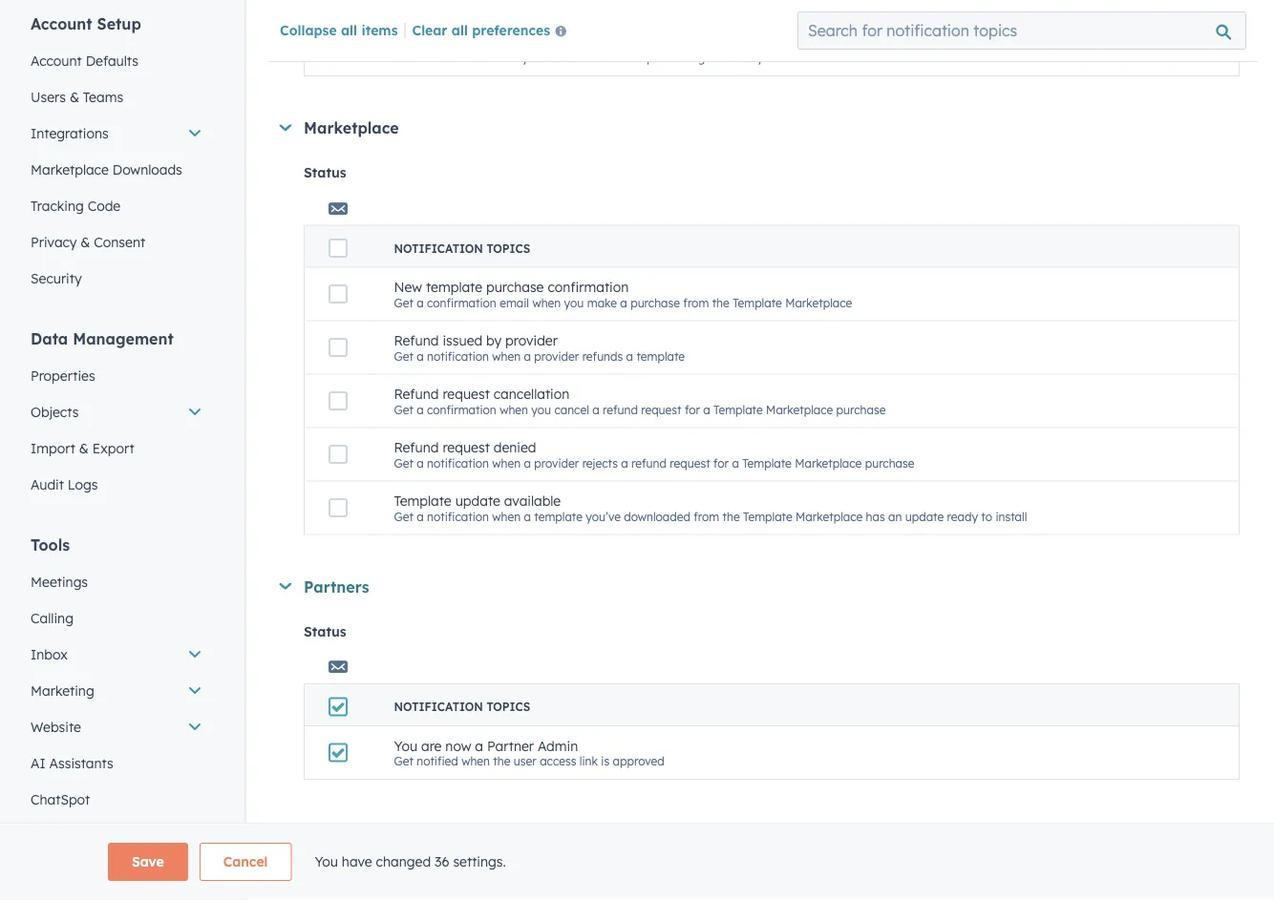 Task type: vqa. For each thing, say whether or not it's contained in the screenshot.
bottom *
no



Task type: locate. For each thing, give the bounding box(es) containing it.
0 horizontal spatial ready
[[732, 50, 763, 65]]

an
[[888, 509, 902, 524]]

0 vertical spatial for
[[685, 402, 700, 417]]

refund
[[394, 332, 439, 349], [394, 386, 439, 402], [394, 439, 439, 456]]

caret image inside marketplace dropdown button
[[279, 124, 291, 131]]

&
[[70, 89, 79, 106], [81, 234, 90, 251], [79, 440, 89, 457]]

1 topics from the top
[[487, 241, 530, 255]]

when inside new template purchase confirmation get a confirmation email when you make a purchase from the template marketplace
[[532, 295, 561, 310]]

1 vertical spatial ready
[[947, 509, 978, 524]]

0 vertical spatial notified
[[417, 50, 458, 65]]

topics up partner
[[487, 700, 530, 714]]

you've right 'list'
[[522, 50, 557, 65]]

1 horizontal spatial to
[[981, 509, 992, 524]]

notification for update
[[427, 509, 489, 524]]

& inside data management element
[[79, 440, 89, 457]]

5 get from the top
[[394, 456, 413, 470]]

all for collapse
[[341, 21, 357, 38]]

2 vertical spatial template
[[534, 509, 583, 524]]

done
[[616, 50, 643, 65]]

& right privacy
[[81, 234, 90, 251]]

when right are
[[461, 754, 490, 769]]

partners button
[[279, 577, 1240, 596]]

when
[[461, 50, 490, 65], [532, 295, 561, 310], [492, 349, 521, 363], [500, 402, 528, 417], [492, 456, 521, 470], [492, 509, 521, 524], [461, 754, 490, 769]]

account up users
[[31, 53, 82, 69]]

marketplace inside refund request cancellation get a confirmation when you cancel a refund request for a template marketplace purchase
[[766, 402, 833, 417]]

update left available
[[455, 493, 500, 509]]

1 get from the top
[[394, 50, 413, 65]]

notification topics up now
[[394, 700, 530, 714]]

status for partners
[[304, 623, 346, 640]]

tracking
[[31, 198, 84, 214]]

topics up email
[[487, 241, 530, 255]]

2 notification topics from the top
[[394, 700, 530, 714]]

partner
[[487, 738, 534, 754]]

make
[[587, 295, 617, 310]]

you've inside template update available get a notification when a template you've downloaded from the template marketplace has an update ready to install
[[586, 509, 621, 524]]

notification up are
[[394, 700, 483, 714]]

notified left partner
[[417, 754, 458, 769]]

notification inside template update available get a notification when a template you've downloaded from the template marketplace has an update ready to install
[[427, 509, 489, 524]]

0 vertical spatial you've
[[522, 50, 557, 65]]

notified
[[417, 50, 458, 65], [417, 754, 458, 769]]

payments button
[[282, 822, 1240, 841]]

user
[[514, 754, 537, 769]]

1 caret image from the top
[[279, 124, 291, 131]]

ready
[[732, 50, 763, 65], [947, 509, 978, 524]]

calling
[[31, 610, 73, 627]]

save
[[132, 854, 164, 871]]

template right new at the top left
[[426, 279, 482, 295]]

1 horizontal spatial for
[[713, 456, 729, 470]]

marketplace inside new template purchase confirmation get a confirmation email when you make a purchase from the template marketplace
[[785, 295, 852, 310]]

confirmation up issued
[[427, 295, 496, 310]]

is left done
[[605, 50, 613, 65]]

refund right cancel
[[603, 402, 638, 417]]

you
[[394, 738, 417, 754], [315, 854, 338, 871]]

to inside template update available get a notification when a template you've downloaded from the template marketplace has an update ready to install
[[981, 509, 992, 524]]

users & teams link
[[19, 79, 214, 116]]

0 horizontal spatial all
[[341, 21, 357, 38]]

marketplace button
[[279, 118, 1240, 138]]

ready inside 'list completed get notified when a list you've created is done processing and ready to be used'
[[732, 50, 763, 65]]

1 vertical spatial template
[[636, 349, 685, 363]]

1 vertical spatial account
[[31, 53, 82, 69]]

get inside 'list completed get notified when a list you've created is done processing and ready to be used'
[[394, 50, 413, 65]]

when inside template update available get a notification when a template you've downloaded from the template marketplace has an update ready to install
[[492, 509, 521, 524]]

for up refund request denied get a notification when a provider rejects a refund request for a template marketplace purchase
[[685, 402, 700, 417]]

1 vertical spatial you
[[531, 402, 551, 417]]

data management element
[[19, 329, 214, 503]]

all right clear
[[452, 21, 468, 38]]

request left denied
[[443, 439, 490, 456]]

1 vertical spatial notified
[[417, 754, 458, 769]]

1 horizontal spatial you
[[394, 738, 417, 754]]

you inside new template purchase confirmation get a confirmation email when you make a purchase from the template marketplace
[[564, 295, 584, 310]]

1 status from the top
[[304, 164, 346, 181]]

all inside 'button'
[[452, 21, 468, 38]]

confirmation up the refunds
[[548, 279, 629, 295]]

rejects
[[582, 456, 618, 470]]

refund inside refund request denied get a notification when a provider rejects a refund request for a template marketplace purchase
[[394, 439, 439, 456]]

you left are
[[394, 738, 417, 754]]

list
[[394, 34, 416, 50]]

template inside new template purchase confirmation get a confirmation email when you make a purchase from the template marketplace
[[733, 295, 782, 310]]

2 vertical spatial &
[[79, 440, 89, 457]]

1 horizontal spatial template
[[534, 509, 583, 524]]

website
[[31, 719, 81, 736]]

2 notification from the top
[[394, 700, 483, 714]]

2 all from the left
[[452, 21, 468, 38]]

refunds
[[582, 349, 623, 363]]

0 vertical spatial from
[[683, 295, 709, 310]]

2 account from the top
[[31, 53, 82, 69]]

1 vertical spatial notification topics
[[394, 700, 530, 714]]

partners
[[304, 577, 369, 596]]

security link
[[19, 261, 214, 297]]

1 horizontal spatial all
[[452, 21, 468, 38]]

to left be
[[766, 50, 778, 65]]

1 vertical spatial is
[[601, 754, 610, 769]]

1 vertical spatial you've
[[586, 509, 621, 524]]

when inside refund request cancellation get a confirmation when you cancel a refund request for a template marketplace purchase
[[500, 402, 528, 417]]

0 horizontal spatial to
[[766, 50, 778, 65]]

ready right the and
[[732, 50, 763, 65]]

cancellation
[[494, 386, 570, 402]]

a
[[493, 50, 500, 65], [417, 295, 424, 310], [620, 295, 627, 310], [417, 349, 424, 363], [524, 349, 531, 363], [626, 349, 633, 363], [417, 402, 424, 417], [592, 402, 599, 417], [703, 402, 710, 417], [417, 456, 424, 470], [524, 456, 531, 470], [621, 456, 628, 470], [732, 456, 739, 470], [417, 509, 424, 524], [524, 509, 531, 524], [475, 738, 483, 754]]

notified inside 'list completed get notified when a list you've created is done processing and ready to be used'
[[417, 50, 458, 65]]

0 vertical spatial is
[[605, 50, 613, 65]]

you inside you are now a partner admin get notified when the user access link is approved
[[394, 738, 417, 754]]

a inside 'list completed get notified when a list you've created is done processing and ready to be used'
[[493, 50, 500, 65]]

to inside 'list completed get notified when a list you've created is done processing and ready to be used'
[[766, 50, 778, 65]]

2 topics from the top
[[487, 700, 530, 714]]

0 vertical spatial notification
[[394, 241, 483, 255]]

1 vertical spatial caret image
[[279, 583, 291, 590]]

confirmation up denied
[[427, 402, 496, 417]]

2 status from the top
[[304, 623, 346, 640]]

0 horizontal spatial for
[[685, 402, 700, 417]]

2 notified from the top
[[417, 754, 458, 769]]

0 vertical spatial ready
[[732, 50, 763, 65]]

1 vertical spatial status
[[304, 623, 346, 640]]

3 refund from the top
[[394, 439, 439, 456]]

notification topics
[[394, 241, 530, 255], [394, 700, 530, 714]]

2 vertical spatial the
[[493, 754, 510, 769]]

2 caret image from the top
[[279, 583, 291, 590]]

account setup element
[[19, 13, 214, 297]]

template
[[426, 279, 482, 295], [636, 349, 685, 363], [534, 509, 583, 524]]

account defaults
[[31, 53, 138, 69]]

2 vertical spatial notification
[[427, 509, 489, 524]]

notified down clear
[[417, 50, 458, 65]]

0 vertical spatial status
[[304, 164, 346, 181]]

marketing button
[[19, 673, 214, 710]]

1 horizontal spatial you
[[564, 295, 584, 310]]

marketplace downloads
[[31, 161, 182, 178]]

all left items
[[341, 21, 357, 38]]

provider
[[505, 332, 558, 349], [534, 349, 579, 363], [534, 456, 579, 470]]

0 vertical spatial you
[[394, 738, 417, 754]]

preferences
[[472, 21, 550, 38]]

1 vertical spatial refund
[[394, 386, 439, 402]]

provider up "cancellation"
[[534, 349, 579, 363]]

you've down rejects
[[586, 509, 621, 524]]

tools element
[[19, 535, 214, 818]]

ai
[[31, 755, 45, 772]]

purchase
[[486, 279, 544, 295], [630, 295, 680, 310], [836, 402, 886, 417], [865, 456, 914, 470]]

0 horizontal spatial you've
[[522, 50, 557, 65]]

1 refund from the top
[[394, 332, 439, 349]]

update
[[455, 493, 500, 509], [905, 509, 944, 524]]

teams
[[83, 89, 123, 106]]

0 horizontal spatial template
[[426, 279, 482, 295]]

0 vertical spatial refund
[[394, 332, 439, 349]]

cancel
[[554, 402, 589, 417]]

1 vertical spatial &
[[81, 234, 90, 251]]

2 horizontal spatial template
[[636, 349, 685, 363]]

notification topics up new at the top left
[[394, 241, 530, 255]]

when right email
[[532, 295, 561, 310]]

and
[[708, 50, 729, 65]]

get inside new template purchase confirmation get a confirmation email when you make a purchase from the template marketplace
[[394, 295, 413, 310]]

notification up new at the top left
[[394, 241, 483, 255]]

0 vertical spatial notification topics
[[394, 241, 530, 255]]

meetings
[[31, 574, 88, 591]]

0 horizontal spatial you
[[531, 402, 551, 417]]

Search for notification topics search field
[[798, 11, 1246, 50]]

& left export
[[79, 440, 89, 457]]

marketplace
[[304, 118, 399, 138], [31, 161, 109, 178], [785, 295, 852, 310], [766, 402, 833, 417], [795, 456, 862, 470], [796, 509, 863, 524]]

consent
[[94, 234, 145, 251]]

inbox
[[31, 647, 68, 663]]

data management
[[31, 329, 174, 349]]

provider left rejects
[[534, 456, 579, 470]]

2 refund from the top
[[394, 386, 439, 402]]

when up "cancellation"
[[492, 349, 521, 363]]

2 notification from the top
[[427, 456, 489, 470]]

1 vertical spatial refund
[[631, 456, 667, 470]]

1 notified from the top
[[417, 50, 458, 65]]

purchase inside refund request cancellation get a confirmation when you cancel a refund request for a template marketplace purchase
[[836, 402, 886, 417]]

when down denied
[[492, 509, 521, 524]]

1 vertical spatial to
[[981, 509, 992, 524]]

1 vertical spatial for
[[713, 456, 729, 470]]

1 vertical spatial notification
[[427, 456, 489, 470]]

template up refund request cancellation get a confirmation when you cancel a refund request for a template marketplace purchase
[[636, 349, 685, 363]]

refund request denied get a notification when a provider rejects a refund request for a template marketplace purchase
[[394, 439, 914, 470]]

3 notification from the top
[[427, 509, 489, 524]]

get
[[394, 50, 413, 65], [394, 295, 413, 310], [394, 349, 413, 363], [394, 402, 413, 417], [394, 456, 413, 470], [394, 509, 413, 524], [394, 754, 413, 769]]

save button
[[108, 843, 188, 882]]

notified inside you are now a partner admin get notified when the user access link is approved
[[417, 754, 458, 769]]

created
[[560, 50, 601, 65]]

objects
[[31, 404, 79, 421]]

when down clear all preferences
[[461, 50, 490, 65]]

0 vertical spatial notification
[[427, 349, 489, 363]]

1 vertical spatial notification
[[394, 700, 483, 714]]

you
[[564, 295, 584, 310], [531, 402, 551, 417]]

1 all from the left
[[341, 21, 357, 38]]

refund right rejects
[[631, 456, 667, 470]]

1 vertical spatial the
[[723, 509, 740, 524]]

refund
[[603, 402, 638, 417], [631, 456, 667, 470]]

account defaults link
[[19, 43, 214, 79]]

1 notification from the top
[[394, 241, 483, 255]]

notification for marketplace
[[394, 241, 483, 255]]

1 vertical spatial you
[[315, 854, 338, 871]]

request down issued
[[443, 386, 490, 402]]

3 get from the top
[[394, 349, 413, 363]]

refund issued by provider get a notification when a provider refunds a template
[[394, 332, 685, 363]]

4 get from the top
[[394, 402, 413, 417]]

0 vertical spatial &
[[70, 89, 79, 106]]

purchase inside refund request denied get a notification when a provider rejects a refund request for a template marketplace purchase
[[865, 456, 914, 470]]

1 notification from the top
[[427, 349, 489, 363]]

update right an
[[905, 509, 944, 524]]

7 get from the top
[[394, 754, 413, 769]]

0 vertical spatial caret image
[[279, 124, 291, 131]]

2 vertical spatial refund
[[394, 439, 439, 456]]

1 notification topics from the top
[[394, 241, 530, 255]]

new
[[394, 279, 422, 295]]

template down rejects
[[534, 509, 583, 524]]

refund inside refund request cancellation get a confirmation when you cancel a refund request for a template marketplace purchase
[[603, 402, 638, 417]]

you left have at the left bottom
[[315, 854, 338, 871]]

& right users
[[70, 89, 79, 106]]

0 horizontal spatial you
[[315, 854, 338, 871]]

0 vertical spatial topics
[[487, 241, 530, 255]]

export
[[92, 440, 134, 457]]

admin
[[538, 738, 578, 754]]

properties link
[[19, 358, 214, 394]]

collapse all items button
[[280, 21, 398, 38]]

0 vertical spatial to
[[766, 50, 778, 65]]

is inside 'list completed get notified when a list you've created is done processing and ready to be used'
[[605, 50, 613, 65]]

refund for refund issued by provider
[[394, 332, 439, 349]]

confirmation
[[548, 279, 629, 295], [427, 295, 496, 310], [427, 402, 496, 417]]

import & export link
[[19, 431, 214, 467]]

1 account from the top
[[31, 14, 92, 33]]

refund inside refund issued by provider get a notification when a provider refunds a template
[[394, 332, 439, 349]]

caret image inside partners dropdown button
[[279, 583, 291, 590]]

notification inside refund request denied get a notification when a provider rejects a refund request for a template marketplace purchase
[[427, 456, 489, 470]]

for up template update available get a notification when a template you've downloaded from the template marketplace has an update ready to install
[[713, 456, 729, 470]]

refund for refund request cancellation
[[394, 386, 439, 402]]

6 get from the top
[[394, 509, 413, 524]]

list completed get notified when a list you've created is done processing and ready to be used
[[394, 34, 823, 65]]

marketplace inside account setup element
[[31, 161, 109, 178]]

when up available
[[492, 456, 521, 470]]

ready left install
[[947, 509, 978, 524]]

0 vertical spatial the
[[712, 295, 729, 310]]

caret image
[[279, 124, 291, 131], [279, 583, 291, 590]]

refund for refund request denied
[[394, 439, 439, 456]]

0 vertical spatial template
[[426, 279, 482, 295]]

1 vertical spatial from
[[694, 509, 719, 524]]

get inside refund request cancellation get a confirmation when you cancel a refund request for a template marketplace purchase
[[394, 402, 413, 417]]

1 horizontal spatial ready
[[947, 509, 978, 524]]

0 horizontal spatial update
[[455, 493, 500, 509]]

you left make
[[564, 295, 584, 310]]

payments
[[304, 822, 379, 841]]

you left cancel
[[531, 402, 551, 417]]

to
[[766, 50, 778, 65], [981, 509, 992, 524]]

privacy & consent
[[31, 234, 145, 251]]

account up the account defaults on the left
[[31, 14, 92, 33]]

email
[[500, 295, 529, 310]]

access
[[540, 754, 576, 769]]

1 vertical spatial topics
[[487, 700, 530, 714]]

from right the "downloaded"
[[694, 509, 719, 524]]

to left install
[[981, 509, 992, 524]]

refund inside refund request cancellation get a confirmation when you cancel a refund request for a template marketplace purchase
[[394, 386, 439, 402]]

request
[[443, 386, 490, 402], [641, 402, 681, 417], [443, 439, 490, 456], [670, 456, 710, 470]]

when up denied
[[500, 402, 528, 417]]

0 vertical spatial refund
[[603, 402, 638, 417]]

2 get from the top
[[394, 295, 413, 310]]

is inside you are now a partner admin get notified when the user access link is approved
[[601, 754, 610, 769]]

the inside new template purchase confirmation get a confirmation email when you make a purchase from the template marketplace
[[712, 295, 729, 310]]

from
[[683, 295, 709, 310], [694, 509, 719, 524]]

template inside template update available get a notification when a template you've downloaded from the template marketplace has an update ready to install
[[534, 509, 583, 524]]

for
[[685, 402, 700, 417], [713, 456, 729, 470]]

from inside new template purchase confirmation get a confirmation email when you make a purchase from the template marketplace
[[683, 295, 709, 310]]

request up template update available get a notification when a template you've downloaded from the template marketplace has an update ready to install
[[670, 456, 710, 470]]

users
[[31, 89, 66, 106]]

get inside refund issued by provider get a notification when a provider refunds a template
[[394, 349, 413, 363]]

notification inside refund issued by provider get a notification when a provider refunds a template
[[427, 349, 489, 363]]

1 horizontal spatial you've
[[586, 509, 621, 524]]

get inside you are now a partner admin get notified when the user access link is approved
[[394, 754, 413, 769]]

is right link
[[601, 754, 610, 769]]

0 vertical spatial account
[[31, 14, 92, 33]]

from right make
[[683, 295, 709, 310]]

0 vertical spatial you
[[564, 295, 584, 310]]

notification for partners
[[394, 700, 483, 714]]



Task type: describe. For each thing, give the bounding box(es) containing it.
website button
[[19, 710, 214, 746]]

import
[[31, 440, 75, 457]]

you for you have changed 36 settings.
[[315, 854, 338, 871]]

when inside refund issued by provider get a notification when a provider refunds a template
[[492, 349, 521, 363]]

template inside new template purchase confirmation get a confirmation email when you make a purchase from the template marketplace
[[426, 279, 482, 295]]

provider right by
[[505, 332, 558, 349]]

account for account defaults
[[31, 53, 82, 69]]

available
[[504, 493, 561, 509]]

settings.
[[453, 854, 506, 871]]

you are now a partner admin get notified when the user access link is approved
[[394, 738, 664, 769]]

calling link
[[19, 601, 214, 637]]

clear
[[412, 21, 447, 38]]

import & export
[[31, 440, 134, 457]]

logs
[[68, 477, 98, 493]]

changed
[[376, 854, 431, 871]]

be
[[781, 50, 794, 65]]

approved
[[613, 754, 664, 769]]

36
[[435, 854, 449, 871]]

for inside refund request denied get a notification when a provider rejects a refund request for a template marketplace purchase
[[713, 456, 729, 470]]

objects button
[[19, 394, 214, 431]]

chatspot
[[31, 792, 90, 808]]

collapse all items
[[280, 21, 398, 38]]

template inside refund issued by provider get a notification when a provider refunds a template
[[636, 349, 685, 363]]

are
[[421, 738, 442, 754]]

you've inside 'list completed get notified when a list you've created is done processing and ready to be used'
[[522, 50, 557, 65]]

security
[[31, 270, 82, 287]]

integrations button
[[19, 116, 214, 152]]

& for teams
[[70, 89, 79, 106]]

marketplace inside template update available get a notification when a template you've downloaded from the template marketplace has an update ready to install
[[796, 509, 863, 524]]

topics for partners
[[487, 700, 530, 714]]

account setup
[[31, 14, 141, 33]]

ai assistants
[[31, 755, 113, 772]]

tracking code link
[[19, 188, 214, 224]]

privacy & consent link
[[19, 224, 214, 261]]

downloads
[[112, 161, 182, 178]]

notification for request
[[427, 456, 489, 470]]

install
[[996, 509, 1027, 524]]

collapse
[[280, 21, 337, 38]]

items
[[361, 21, 398, 38]]

a inside you are now a partner admin get notified when the user access link is approved
[[475, 738, 483, 754]]

completed
[[420, 34, 487, 50]]

tools
[[31, 536, 70, 555]]

status for marketplace
[[304, 164, 346, 181]]

all for clear
[[452, 21, 468, 38]]

template inside refund request denied get a notification when a provider rejects a refund request for a template marketplace purchase
[[742, 456, 792, 470]]

you inside refund request cancellation get a confirmation when you cancel a refund request for a template marketplace purchase
[[531, 402, 551, 417]]

clear all preferences
[[412, 21, 550, 38]]

you have changed 36 settings.
[[315, 854, 506, 871]]

marketplace inside refund request denied get a notification when a provider rejects a refund request for a template marketplace purchase
[[795, 456, 862, 470]]

get inside template update available get a notification when a template you've downloaded from the template marketplace has an update ready to install
[[394, 509, 413, 524]]

by
[[486, 332, 502, 349]]

inbox button
[[19, 637, 214, 673]]

when inside refund request denied get a notification when a provider rejects a refund request for a template marketplace purchase
[[492, 456, 521, 470]]

list
[[503, 50, 519, 65]]

downloaded
[[624, 509, 690, 524]]

refund request cancellation get a confirmation when you cancel a refund request for a template marketplace purchase
[[394, 386, 886, 417]]

provider inside refund request denied get a notification when a provider rejects a refund request for a template marketplace purchase
[[534, 456, 579, 470]]

& for export
[[79, 440, 89, 457]]

notification topics for marketplace
[[394, 241, 530, 255]]

notification topics for partners
[[394, 700, 530, 714]]

request up refund request denied get a notification when a provider rejects a refund request for a template marketplace purchase
[[641, 402, 681, 417]]

link
[[580, 754, 598, 769]]

audit logs
[[31, 477, 98, 493]]

code
[[88, 198, 121, 214]]

denied
[[494, 439, 536, 456]]

& for consent
[[81, 234, 90, 251]]

integrations
[[31, 125, 109, 142]]

caret image for partners
[[279, 583, 291, 590]]

meetings link
[[19, 564, 214, 601]]

when inside you are now a partner admin get notified when the user access link is approved
[[461, 754, 490, 769]]

the inside template update available get a notification when a template you've downloaded from the template marketplace has an update ready to install
[[723, 509, 740, 524]]

now
[[445, 738, 471, 754]]

privacy
[[31, 234, 77, 251]]

account for account setup
[[31, 14, 92, 33]]

template inside refund request cancellation get a confirmation when you cancel a refund request for a template marketplace purchase
[[714, 402, 763, 417]]

audit logs link
[[19, 467, 214, 503]]

the inside you are now a partner admin get notified when the user access link is approved
[[493, 754, 510, 769]]

tracking code
[[31, 198, 121, 214]]

cancel button
[[199, 843, 292, 882]]

properties
[[31, 368, 95, 384]]

template update available get a notification when a template you've downloaded from the template marketplace has an update ready to install
[[394, 493, 1027, 524]]

when inside 'list completed get notified when a list you've created is done processing and ready to be used'
[[461, 50, 490, 65]]

caret image for marketplace
[[279, 124, 291, 131]]

topics for marketplace
[[487, 241, 530, 255]]

refund inside refund request denied get a notification when a provider rejects a refund request for a template marketplace purchase
[[631, 456, 667, 470]]

new template purchase confirmation get a confirmation email when you make a purchase from the template marketplace
[[394, 279, 852, 310]]

chatspot link
[[19, 782, 214, 818]]

from inside template update available get a notification when a template you've downloaded from the template marketplace has an update ready to install
[[694, 509, 719, 524]]

confirmation inside refund request cancellation get a confirmation when you cancel a refund request for a template marketplace purchase
[[427, 402, 496, 417]]

defaults
[[86, 53, 138, 69]]

data
[[31, 329, 68, 349]]

cancel
[[223, 854, 268, 871]]

have
[[342, 854, 372, 871]]

users & teams
[[31, 89, 123, 106]]

processing
[[647, 50, 705, 65]]

assistants
[[49, 755, 113, 772]]

ready inside template update available get a notification when a template you've downloaded from the template marketplace has an update ready to install
[[947, 509, 978, 524]]

has
[[866, 509, 885, 524]]

setup
[[97, 14, 141, 33]]

issued
[[443, 332, 482, 349]]

you for you are now a partner admin get notified when the user access link is approved
[[394, 738, 417, 754]]

1 horizontal spatial update
[[905, 509, 944, 524]]

for inside refund request cancellation get a confirmation when you cancel a refund request for a template marketplace purchase
[[685, 402, 700, 417]]

get inside refund request denied get a notification when a provider rejects a refund request for a template marketplace purchase
[[394, 456, 413, 470]]



